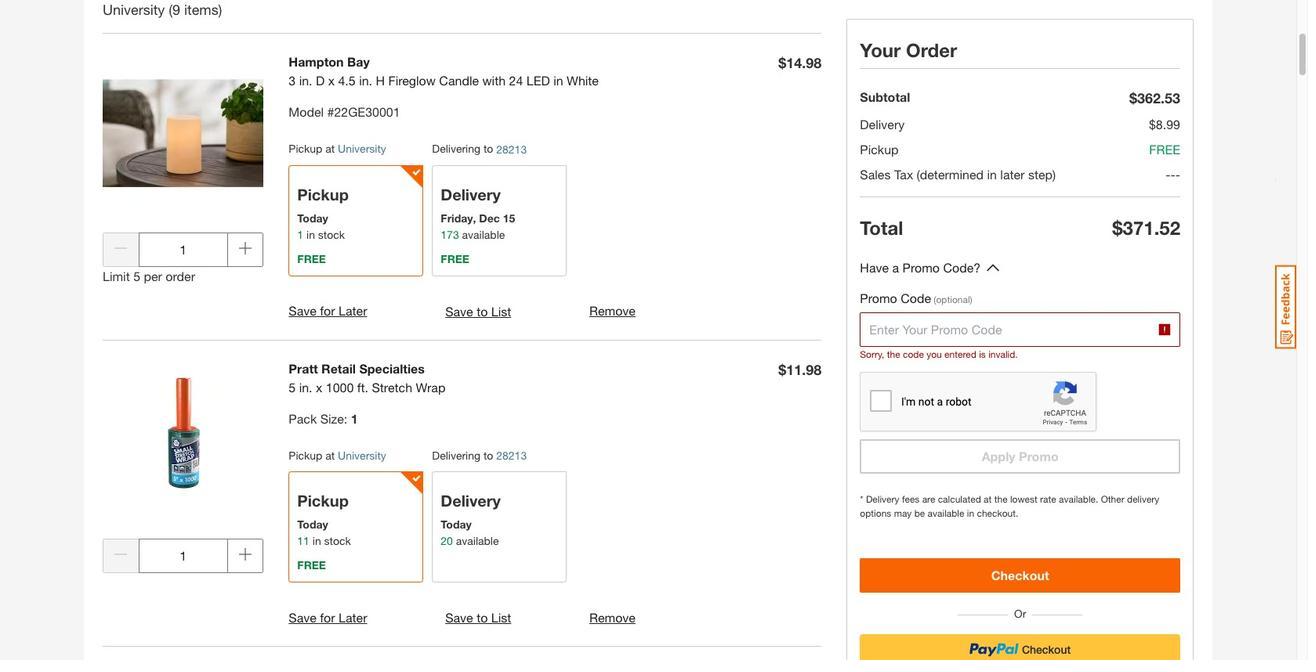 Task type: locate. For each thing, give the bounding box(es) containing it.
total
[[860, 217, 904, 239]]

pratt retail specialties 5 in. x 1000 ft. stretch wrap
[[289, 361, 446, 395]]

lowest
[[1011, 494, 1038, 506]]

free down 'pickup today 1 in stock'
[[297, 253, 326, 266]]

0 vertical spatial 28213 link
[[497, 141, 527, 158]]

today
[[297, 212, 328, 225], [297, 519, 328, 532], [441, 519, 472, 532]]

at down #
[[326, 142, 335, 156]]

available down dec 15
[[462, 228, 505, 242]]

1 vertical spatial stock
[[324, 535, 351, 548]]

apply promo
[[982, 449, 1059, 464]]

173
[[441, 228, 459, 242]]

university down 22ge30001
[[338, 142, 386, 156]]

Enter Your Promo Code text field
[[860, 313, 1159, 347]]

2 vertical spatial university
[[338, 449, 386, 462]]

1 vertical spatial available
[[928, 508, 965, 520]]

5 down the pratt
[[289, 380, 296, 395]]

pickup
[[860, 142, 899, 157], [289, 142, 323, 156], [297, 186, 349, 204], [289, 449, 323, 462], [297, 493, 349, 511]]

save down 173
[[445, 304, 473, 319]]

28213 link up delivery today 20 available
[[497, 448, 527, 465]]

2 list from the top
[[491, 611, 511, 626]]

0 horizontal spatial x
[[316, 380, 322, 395]]

2 delivering from the top
[[432, 449, 481, 462]]

promo
[[903, 260, 940, 275], [860, 291, 898, 306], [1019, 449, 1059, 464]]

save to list for $14.98
[[445, 304, 511, 319]]

calculated
[[938, 494, 981, 506]]

1 vertical spatial at
[[326, 449, 335, 462]]

0 vertical spatial 1
[[297, 228, 304, 242]]

1 delivering to 28213 from the top
[[432, 142, 527, 156]]

free for pickup today 11 in stock
[[297, 559, 326, 573]]

delivering up delivery today 20 available
[[432, 449, 481, 462]]

in
[[554, 73, 563, 88], [987, 167, 997, 182], [307, 228, 315, 242], [967, 508, 975, 520], [313, 535, 321, 548]]

today inside 'pickup today 1 in stock'
[[297, 212, 328, 225]]

1 horizontal spatial the
[[995, 494, 1008, 506]]

dec 15
[[479, 212, 515, 225]]

delivering
[[432, 142, 481, 156], [432, 449, 481, 462]]

:
[[344, 411, 348, 426]]

0 vertical spatial product image
[[103, 53, 264, 214]]

for
[[320, 304, 335, 319], [320, 611, 335, 625]]

1 product image from the top
[[103, 53, 264, 214]]

0 vertical spatial save to list
[[445, 304, 511, 319]]

invalid.
[[989, 349, 1018, 361]]

the
[[887, 349, 901, 361], [995, 494, 1008, 506]]

0 vertical spatial stock
[[318, 228, 345, 242]]

university
[[103, 1, 165, 18], [338, 142, 386, 156], [338, 449, 386, 462]]

available right 20
[[456, 535, 499, 548]]

5 left per
[[133, 269, 140, 284]]

pickup at university for $11.98
[[289, 449, 386, 462]]

later
[[339, 304, 367, 319], [339, 611, 367, 625]]

0 horizontal spatial 5
[[133, 269, 140, 284]]

1 decrement image from the top
[[115, 242, 127, 255]]

1 save to list from the top
[[445, 304, 511, 319]]

0 vertical spatial remove
[[590, 304, 636, 319]]

at up checkout.
[[984, 494, 992, 506]]

2 vertical spatial promo
[[1019, 449, 1059, 464]]

0 vertical spatial promo
[[903, 260, 940, 275]]

1 save for later button from the top
[[289, 302, 367, 321]]

1 list from the top
[[491, 304, 511, 319]]

0 vertical spatial the
[[887, 349, 901, 361]]

stock inside 'pickup today 1 in stock'
[[318, 228, 345, 242]]

1 vertical spatial x
[[316, 380, 322, 395]]

free down 11
[[297, 559, 326, 573]]

1 vertical spatial 28213 link
[[497, 448, 527, 465]]

0 horizontal spatial 1
[[297, 228, 304, 242]]

0 vertical spatial available
[[462, 228, 505, 242]]

later for $11.98
[[339, 611, 367, 625]]

* delivery fees are calculated at the lowest rate available. other delivery options may be available in checkout.
[[860, 494, 1160, 520]]

x for $14.98
[[328, 73, 335, 88]]

available inside delivery friday, dec 15 173 available
[[462, 228, 505, 242]]

1 horizontal spatial 1
[[351, 411, 358, 426]]

the left code at the right bottom of the page
[[887, 349, 901, 361]]

1 university button from the top
[[338, 142, 386, 156]]

2 - from the left
[[1171, 167, 1176, 182]]

at for $14.98
[[326, 142, 335, 156]]

x inside hampton bay 3 in. d x 4.5 in. h fireglow candle with 24 led in white
[[328, 73, 335, 88]]

x inside pratt retail specialties 5 in. x 1000 ft. stretch wrap
[[316, 380, 322, 395]]

d
[[316, 73, 325, 88]]

save up the pratt
[[289, 304, 317, 319]]

stock inside pickup today 11 in stock
[[324, 535, 351, 548]]

sorry, the code you entered is invalid.
[[860, 349, 1018, 361]]

later
[[1001, 167, 1025, 182]]

2 horizontal spatial promo
[[1019, 449, 1059, 464]]

at down size
[[326, 449, 335, 462]]

1 vertical spatial later
[[339, 611, 367, 625]]

in inside 'pickup today 1 in stock'
[[307, 228, 315, 242]]

save
[[289, 304, 317, 319], [445, 304, 473, 319], [289, 611, 317, 625], [445, 611, 473, 626]]

1 28213 link from the top
[[497, 141, 527, 158]]

$362.53
[[1130, 89, 1181, 107]]

white
[[567, 73, 599, 88]]

university ( 9 item s )
[[103, 1, 226, 18]]

today inside delivery today 20 available
[[441, 519, 472, 532]]

available down calculated on the right of page
[[928, 508, 965, 520]]

0 vertical spatial 28213
[[497, 143, 527, 156]]

in.
[[299, 73, 312, 88], [359, 73, 372, 88], [299, 380, 312, 395]]

1 horizontal spatial 5
[[289, 380, 296, 395]]

0 vertical spatial list
[[491, 304, 511, 319]]

2 product image from the top
[[103, 360, 264, 521]]

at for $11.98
[[326, 449, 335, 462]]

28213 down '24'
[[497, 143, 527, 156]]

promo down have on the top right
[[860, 291, 898, 306]]

1 vertical spatial list
[[491, 611, 511, 626]]

delivering to 28213 for $14.98
[[432, 142, 527, 156]]

0 vertical spatial university button
[[338, 142, 386, 156]]

1 vertical spatial decrement image
[[115, 549, 127, 562]]

save to list button for $14.98
[[445, 302, 511, 321]]

list for $14.98
[[491, 304, 511, 319]]

22ge30001
[[334, 105, 400, 119]]

list
[[491, 304, 511, 319], [491, 611, 511, 626]]

delivery up 20
[[441, 493, 501, 511]]

promo right "apply"
[[1019, 449, 1059, 464]]

x left the 1000
[[316, 380, 322, 395]]

28213
[[497, 143, 527, 156], [497, 450, 527, 463]]

1 vertical spatial remove
[[590, 611, 636, 625]]

save for later button
[[289, 302, 367, 321], [289, 609, 367, 628]]

2 vertical spatial at
[[984, 494, 992, 506]]

delivery up options
[[866, 494, 900, 506]]

1 vertical spatial save to list button
[[445, 609, 511, 628]]

limit 5 per order
[[103, 269, 195, 284]]

0 vertical spatial pickup at university
[[289, 142, 386, 156]]

2 save to list button from the top
[[445, 609, 511, 628]]

1 delivering from the top
[[432, 142, 481, 156]]

*
[[860, 494, 864, 506]]

delivery up friday,
[[441, 186, 501, 204]]

save down 11
[[289, 611, 317, 625]]

1 vertical spatial save for later
[[289, 611, 367, 625]]

the inside * delivery fees are calculated at the lowest rate available. other delivery options may be available in checkout.
[[995, 494, 1008, 506]]

at
[[326, 142, 335, 156], [326, 449, 335, 462], [984, 494, 992, 506]]

free
[[1150, 142, 1181, 157], [297, 253, 326, 266], [441, 253, 470, 266], [297, 559, 326, 573]]

led
[[527, 73, 550, 88]]

1 save to list button from the top
[[445, 302, 511, 321]]

None text field
[[138, 233, 228, 267], [138, 539, 228, 574], [138, 233, 228, 267], [138, 539, 228, 574]]

1 vertical spatial delivering to 28213
[[432, 449, 527, 463]]

in for pickup today 1 in stock
[[307, 228, 315, 242]]

save for later for $11.98
[[289, 611, 367, 625]]

2 for from the top
[[320, 611, 335, 625]]

2 delivering to 28213 from the top
[[432, 449, 527, 463]]

decrement image
[[115, 242, 127, 255], [115, 549, 127, 562]]

4.5
[[338, 73, 356, 88]]

delivering down candle
[[432, 142, 481, 156]]

remove button for $14.98
[[590, 302, 636, 321]]

in for pickup today 11 in stock
[[313, 535, 321, 548]]

2 pickup at university from the top
[[289, 449, 386, 462]]

candle
[[439, 73, 479, 88]]

delivery for delivery today 20 available
[[441, 493, 501, 511]]

1 vertical spatial 5
[[289, 380, 296, 395]]

university button down 22ge30001
[[338, 142, 386, 156]]

size
[[320, 411, 344, 426]]

1 vertical spatial product image
[[103, 360, 264, 521]]

product image
[[103, 53, 264, 214], [103, 360, 264, 521]]

may
[[894, 508, 912, 520]]

1 vertical spatial university
[[338, 142, 386, 156]]

delivery inside delivery friday, dec 15 173 available
[[441, 186, 501, 204]]

delivering to 28213 up delivery friday, dec 15 173 available
[[432, 142, 527, 156]]

model # 22ge30001
[[289, 105, 400, 119]]

0 vertical spatial save for later button
[[289, 302, 367, 321]]

fireglow
[[388, 73, 436, 88]]

product image for $11.98
[[103, 360, 264, 521]]

free down 173
[[441, 253, 470, 266]]

in for sales tax (determined in later step)
[[987, 167, 997, 182]]

x right d
[[328, 73, 335, 88]]

2 save for later button from the top
[[289, 609, 367, 628]]

save to list for $11.98
[[445, 611, 511, 626]]

university button down : at bottom left
[[338, 449, 386, 462]]

1 remove button from the top
[[590, 302, 636, 321]]

free for delivery friday, dec 15 173 available
[[441, 253, 470, 266]]

save for later button for $14.98
[[289, 302, 367, 321]]

stock for $14.98
[[318, 228, 345, 242]]

1 vertical spatial 28213
[[497, 450, 527, 463]]

save down 20
[[445, 611, 473, 626]]

rate
[[1040, 494, 1057, 506]]

2 save to list from the top
[[445, 611, 511, 626]]

1 for from the top
[[320, 304, 335, 319]]

0 vertical spatial for
[[320, 304, 335, 319]]

for for $14.98
[[320, 304, 335, 319]]

24
[[509, 73, 523, 88]]

1 vertical spatial university button
[[338, 449, 386, 462]]

1 horizontal spatial x
[[328, 73, 335, 88]]

university left ( on the left top
[[103, 1, 165, 18]]

have
[[860, 260, 889, 275]]

ft.
[[357, 380, 369, 395]]

today inside pickup today 11 in stock
[[297, 519, 328, 532]]

your order
[[860, 39, 958, 61]]

remove button
[[590, 302, 636, 321], [590, 609, 636, 628]]

1 vertical spatial save for later button
[[289, 609, 367, 628]]

save to list button for $11.98
[[445, 609, 511, 628]]

university button
[[338, 142, 386, 156], [338, 449, 386, 462]]

in. down the pratt
[[299, 380, 312, 395]]

2 28213 link from the top
[[497, 448, 527, 465]]

1 vertical spatial pickup at university
[[289, 449, 386, 462]]

save for save to list button corresponding to $14.98
[[445, 304, 473, 319]]

checkout
[[992, 568, 1049, 583]]

2 28213 from the top
[[497, 450, 527, 463]]

1 vertical spatial the
[[995, 494, 1008, 506]]

checkout button
[[860, 559, 1181, 594]]

model
[[289, 105, 324, 119]]

5
[[133, 269, 140, 284], [289, 380, 296, 395]]

pickup at university
[[289, 142, 386, 156], [289, 449, 386, 462]]

delivery
[[860, 117, 905, 132], [441, 186, 501, 204], [441, 493, 501, 511], [866, 494, 900, 506]]

increment image
[[239, 549, 252, 562]]

pickup at university down #
[[289, 142, 386, 156]]

university down : at bottom left
[[338, 449, 386, 462]]

2 decrement image from the top
[[115, 549, 127, 562]]

0 vertical spatial x
[[328, 73, 335, 88]]

2 vertical spatial available
[[456, 535, 499, 548]]

0 vertical spatial delivering to 28213
[[432, 142, 527, 156]]

0 vertical spatial decrement image
[[115, 242, 127, 255]]

product image for $14.98
[[103, 53, 264, 214]]

2 remove from the top
[[590, 611, 636, 625]]

1 vertical spatial remove button
[[590, 609, 636, 628]]

the up checkout.
[[995, 494, 1008, 506]]

in inside pickup today 11 in stock
[[313, 535, 321, 548]]

delivery down subtotal at top right
[[860, 117, 905, 132]]

0 vertical spatial remove button
[[590, 302, 636, 321]]

2 save for later from the top
[[289, 611, 367, 625]]

pickup at university down size
[[289, 449, 386, 462]]

1 28213 from the top
[[497, 143, 527, 156]]

2 later from the top
[[339, 611, 367, 625]]

remove for $14.98
[[590, 304, 636, 319]]

-
[[1166, 167, 1171, 182], [1171, 167, 1176, 182], [1176, 167, 1181, 182]]

1 remove from the top
[[590, 304, 636, 319]]

increment image
[[239, 242, 252, 255]]

28213 up delivery today 20 available
[[497, 450, 527, 463]]

0 vertical spatial delivering
[[432, 142, 481, 156]]

28213 for $14.98
[[497, 143, 527, 156]]

promo right a
[[903, 260, 940, 275]]

0 vertical spatial save to list button
[[445, 302, 511, 321]]

28213 link down '24'
[[497, 141, 527, 158]]

1 pickup at university from the top
[[289, 142, 386, 156]]

0 vertical spatial university
[[103, 1, 165, 18]]

2 remove button from the top
[[590, 609, 636, 628]]

delivery inside * delivery fees are calculated at the lowest rate available. other delivery options may be available in checkout.
[[866, 494, 900, 506]]

1 later from the top
[[339, 304, 367, 319]]

0 vertical spatial save for later
[[289, 304, 367, 319]]

is
[[979, 349, 986, 361]]

free down $8.99
[[1150, 142, 1181, 157]]

delivering to 28213 up delivery today 20 available
[[432, 449, 527, 463]]

1 save for later from the top
[[289, 304, 367, 319]]

0 vertical spatial at
[[326, 142, 335, 156]]

1 vertical spatial promo
[[860, 291, 898, 306]]

pack size : 1
[[289, 411, 358, 426]]

28213 link for $11.98
[[497, 448, 527, 465]]

delivering for $11.98
[[432, 449, 481, 462]]

2 university button from the top
[[338, 449, 386, 462]]

in inside * delivery fees are calculated at the lowest rate available. other delivery options may be available in checkout.
[[967, 508, 975, 520]]

your
[[860, 39, 901, 61]]

1 vertical spatial save to list
[[445, 611, 511, 626]]

to
[[484, 142, 493, 156], [477, 304, 488, 319], [484, 449, 493, 462], [477, 611, 488, 626]]

save to list
[[445, 304, 511, 319], [445, 611, 511, 626]]

1 vertical spatial delivering
[[432, 449, 481, 462]]

0 vertical spatial later
[[339, 304, 367, 319]]

university for $11.98
[[338, 449, 386, 462]]

code
[[903, 349, 924, 361]]

1 vertical spatial for
[[320, 611, 335, 625]]



Task type: vqa. For each thing, say whether or not it's contained in the screenshot.
Have
yes



Task type: describe. For each thing, give the bounding box(es) containing it.
entered
[[945, 349, 977, 361]]

3 - from the left
[[1176, 167, 1181, 182]]

promo inside button
[[1019, 449, 1059, 464]]

have a promo code? link
[[860, 259, 981, 278]]

0 horizontal spatial promo
[[860, 291, 898, 306]]

pickup inside pickup today 11 in stock
[[297, 493, 349, 511]]

limit
[[103, 269, 130, 284]]

---
[[1166, 167, 1181, 182]]

pickup at university for $14.98
[[289, 142, 386, 156]]

apply
[[982, 449, 1016, 464]]

order
[[906, 39, 958, 61]]

later for $14.98
[[339, 304, 367, 319]]

or
[[1008, 608, 1033, 621]]

today for $14.98
[[297, 212, 328, 225]]

in. left h on the left top
[[359, 73, 372, 88]]

pratt
[[289, 361, 318, 376]]

$8.99
[[1149, 117, 1181, 132]]

)
[[219, 1, 222, 18]]

friday,
[[441, 212, 476, 225]]

save for later for $14.98
[[289, 304, 367, 319]]

stretch
[[372, 380, 412, 395]]

$14.98
[[779, 54, 822, 72]]

(determined
[[917, 167, 984, 182]]

hampton bay 3 in. d x 4.5 in. h fireglow candle with 24 led in white
[[289, 54, 599, 88]]

sales
[[860, 167, 891, 182]]

remove for $11.98
[[590, 611, 636, 625]]

subtotal
[[860, 89, 911, 104]]

today for $11.98
[[297, 519, 328, 532]]

university button for $11.98
[[338, 449, 386, 462]]

decrement image for increment image
[[115, 549, 127, 562]]

h
[[376, 73, 385, 88]]

sorry,
[[860, 349, 885, 361]]

other
[[1101, 494, 1125, 506]]

feedback link image
[[1276, 265, 1297, 350]]

list for $11.98
[[491, 611, 511, 626]]

per
[[144, 269, 162, 284]]

20
[[441, 535, 453, 548]]

pack
[[289, 411, 317, 426]]

28213 for $11.98
[[497, 450, 527, 463]]

at inside * delivery fees are calculated at the lowest rate available. other delivery options may be available in checkout.
[[984, 494, 992, 506]]

0 vertical spatial 5
[[133, 269, 140, 284]]

$371.52
[[1113, 217, 1181, 239]]

11
[[297, 535, 310, 548]]

1 inside 'pickup today 1 in stock'
[[297, 228, 304, 242]]

sales tax (determined in later step)
[[860, 167, 1056, 182]]

code
[[901, 291, 931, 306]]

checkout.
[[977, 508, 1019, 520]]

save for $14.98's save for later button
[[289, 304, 317, 319]]

decrement image for increment icon
[[115, 242, 127, 255]]

a
[[893, 260, 899, 275]]

1 horizontal spatial promo
[[903, 260, 940, 275]]

delivery for delivery
[[860, 117, 905, 132]]

save for save to list button corresponding to $11.98
[[445, 611, 473, 626]]

hampton
[[289, 54, 344, 69]]

in inside hampton bay 3 in. d x 4.5 in. h fireglow candle with 24 led in white
[[554, 73, 563, 88]]

9
[[172, 1, 180, 18]]

3
[[289, 73, 296, 88]]

in. right the 3
[[299, 73, 312, 88]]

bay
[[347, 54, 370, 69]]

delivery friday, dec 15 173 available
[[441, 186, 515, 242]]

stock for $11.98
[[324, 535, 351, 548]]

university for $14.98
[[338, 142, 386, 156]]

s
[[211, 1, 219, 18]]

1 - from the left
[[1166, 167, 1171, 182]]

code?
[[944, 260, 981, 275]]

promo code (optional)
[[860, 291, 973, 306]]

be
[[915, 508, 925, 520]]

delivering for $14.98
[[432, 142, 481, 156]]

you
[[927, 349, 942, 361]]

fees
[[902, 494, 920, 506]]

available.
[[1059, 494, 1099, 506]]

5 inside pratt retail specialties 5 in. x 1000 ft. stretch wrap
[[289, 380, 296, 395]]

pickup today 11 in stock
[[297, 493, 351, 548]]

delivery for delivery friday, dec 15 173 available
[[441, 186, 501, 204]]

(optional)
[[934, 294, 973, 306]]

0 horizontal spatial the
[[887, 349, 901, 361]]

available inside delivery today 20 available
[[456, 535, 499, 548]]

have a promo code?
[[860, 260, 981, 275]]

(
[[169, 1, 172, 18]]

#
[[327, 105, 334, 119]]

delivery today 20 available
[[441, 493, 501, 548]]

in. inside pratt retail specialties 5 in. x 1000 ft. stretch wrap
[[299, 380, 312, 395]]

$11.98
[[779, 361, 822, 378]]

with
[[483, 73, 506, 88]]

free for pickup today 1 in stock
[[297, 253, 326, 266]]

specialties
[[359, 361, 425, 376]]

1000
[[326, 380, 354, 395]]

x for $11.98
[[316, 380, 322, 395]]

options
[[860, 508, 892, 520]]

save for later button for $11.98
[[289, 609, 367, 628]]

save for save for later button corresponding to $11.98
[[289, 611, 317, 625]]

item
[[184, 1, 211, 18]]

remove button for $11.98
[[590, 609, 636, 628]]

university button for $14.98
[[338, 142, 386, 156]]

1 vertical spatial 1
[[351, 411, 358, 426]]

retail
[[322, 361, 356, 376]]

delivery
[[1127, 494, 1160, 506]]

pickup today 1 in stock
[[297, 186, 349, 242]]

28213 link for $14.98
[[497, 141, 527, 158]]

step)
[[1029, 167, 1056, 182]]

are
[[923, 494, 936, 506]]

for for $11.98
[[320, 611, 335, 625]]

delivering to 28213 for $11.98
[[432, 449, 527, 463]]

available inside * delivery fees are calculated at the lowest rate available. other delivery options may be available in checkout.
[[928, 508, 965, 520]]

order
[[166, 269, 195, 284]]

tax
[[894, 167, 914, 182]]

wrap
[[416, 380, 446, 395]]

apply promo button
[[860, 440, 1181, 474]]



